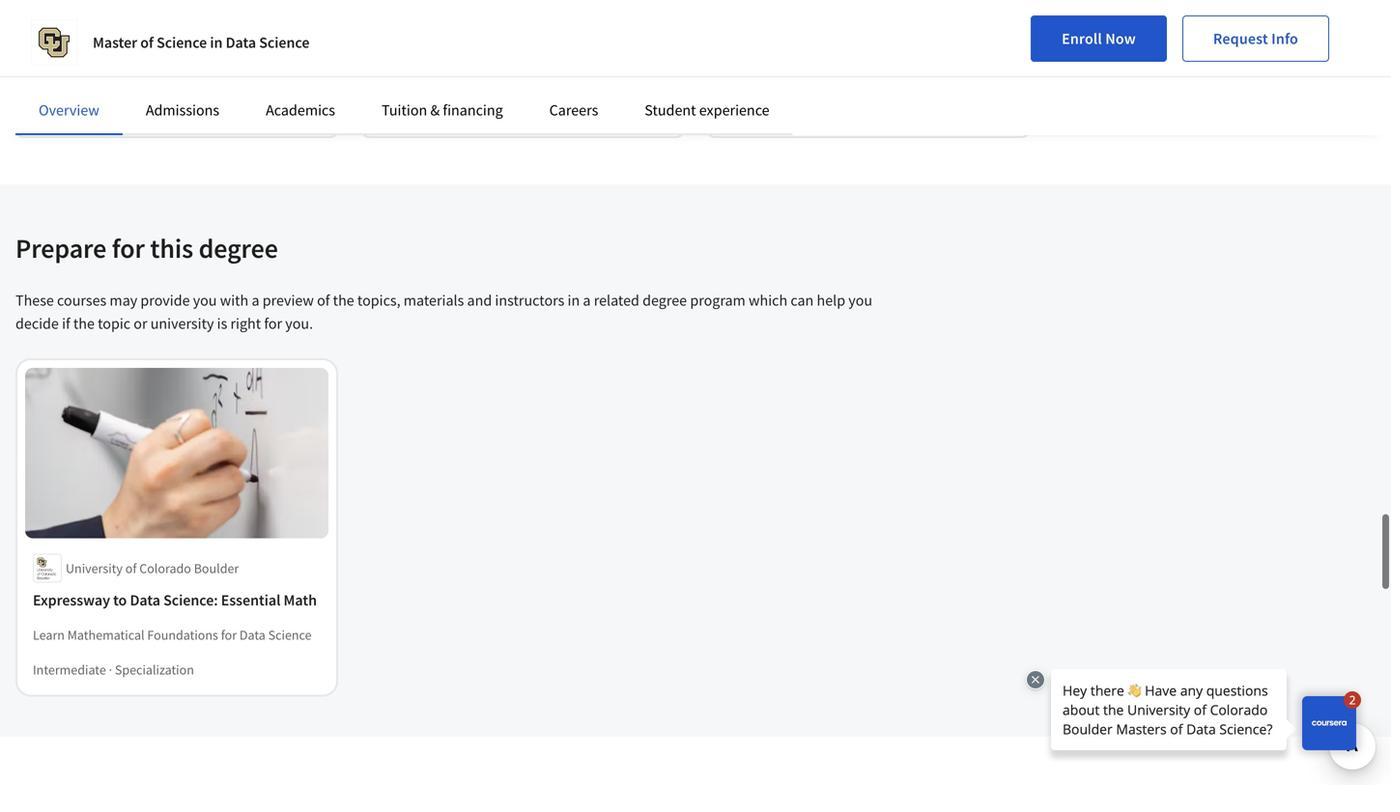 Task type: describe. For each thing, give the bounding box(es) containing it.
smith
[[383, 90, 421, 109]]

may
[[110, 291, 137, 310]]

bachelor's
[[892, 20, 958, 39]]

education.
[[37, 90, 106, 109]]

senior
[[562, 20, 604, 39]]

won
[[516, 67, 543, 86]]

hineline
[[868, 43, 922, 63]]

science for in
[[259, 33, 310, 52]]

academics
[[266, 100, 335, 120]]

these
[[15, 291, 54, 310]]

teach
[[842, 67, 877, 86]]

info
[[1272, 29, 1299, 48]]

own
[[531, 20, 559, 39]]

may for after graduating with her bachelor's in psychology, mattison hineline moved to málaga, spain, to teach english.
[[729, 98, 752, 116]]

applied mathematics's own senior instructor and associate department chair anne dougherty has won the 2022 marinus smith award.
[[383, 20, 657, 109]]

her
[[867, 20, 888, 39]]

university
[[66, 560, 123, 577]]

related
[[594, 291, 640, 310]]

conversation
[[48, 20, 132, 39]]

enroll now button
[[1031, 15, 1167, 62]]

overview link
[[39, 100, 99, 120]]

associate
[[477, 43, 538, 63]]

senior
[[65, 67, 105, 86]]

expressway
[[33, 591, 110, 610]]

in inside these courses may provide you with a preview of the topics, materials and instructors in a related degree program which can help you decide if the topic or university is right for you.
[[568, 291, 580, 310]]

17,
[[408, 98, 425, 116]]

a
[[37, 20, 45, 39]]

the inside a conversation with robert mcdonald, professor, dean of the university libraries and senior vice provost of online education.
[[155, 43, 176, 63]]

which
[[749, 291, 788, 310]]

learn mathematical foundations for data science
[[33, 627, 312, 644]]

and inside these courses may provide you with a preview of the topics, materials and instructors in a related degree program which can help you decide if the topic or university is right for you.
[[467, 291, 492, 310]]

materials
[[404, 291, 464, 310]]

science for for
[[268, 627, 312, 644]]

if
[[62, 314, 70, 333]]

august 29, 2022
[[37, 98, 125, 116]]

careers link
[[549, 100, 598, 120]]

and inside a conversation with robert mcdonald, professor, dean of the university libraries and senior vice provost of online education.
[[37, 67, 62, 86]]

1 you from the left
[[193, 291, 217, 310]]

chair
[[622, 43, 657, 63]]

online
[[204, 67, 245, 86]]

spain,
[[782, 67, 822, 86]]

overview
[[39, 100, 99, 120]]

admissions
[[146, 100, 219, 120]]

university of colorado boulder logo image
[[31, 19, 77, 66]]

program
[[690, 291, 746, 310]]

provide
[[141, 291, 190, 310]]

dougherty
[[419, 67, 487, 86]]

student
[[645, 100, 696, 120]]

in inside after graduating with her bachelor's in psychology, mattison hineline moved to málaga, spain, to teach english.
[[961, 20, 974, 39]]

help
[[817, 291, 846, 310]]

academics link
[[266, 100, 335, 120]]

student experience
[[645, 100, 770, 120]]

professor,
[[37, 43, 101, 63]]

tuition & financing link
[[382, 100, 503, 120]]

you.
[[285, 314, 313, 333]]

moved
[[925, 43, 969, 63]]

·
[[109, 661, 112, 679]]

university of colorado boulder
[[66, 560, 239, 577]]

libraries
[[246, 43, 298, 63]]

0 horizontal spatial in
[[210, 33, 223, 52]]

with inside these courses may provide you with a preview of the topics, materials and instructors in a related degree program which can help you decide if the topic or university is right for you.
[[220, 291, 249, 310]]

provost
[[136, 67, 185, 86]]

this
[[150, 231, 193, 265]]

1 horizontal spatial to
[[825, 67, 839, 86]]

request
[[1214, 29, 1269, 48]]

with for of
[[135, 20, 163, 39]]

enroll now
[[1062, 29, 1136, 48]]

award.
[[424, 90, 469, 109]]

instructor
[[383, 43, 446, 63]]

0 horizontal spatial for
[[112, 231, 145, 265]]

2 you from the left
[[849, 291, 873, 310]]

financing
[[443, 100, 503, 120]]

topic
[[98, 314, 131, 333]]

the left topics, at the top left
[[333, 291, 354, 310]]

3,
[[754, 98, 764, 116]]

1 horizontal spatial for
[[221, 627, 237, 644]]

request info
[[1214, 29, 1299, 48]]

psychology,
[[729, 43, 805, 63]]

2 a from the left
[[583, 291, 591, 310]]

is
[[217, 314, 227, 333]]

2022 for applied mathematics's own senior instructor and associate department chair anne dougherty has won the 2022 marinus smith award.
[[428, 98, 455, 116]]

specialization
[[115, 661, 194, 679]]

a conversation with robert mcdonald, professor, dean of the university libraries and senior vice provost of online education.
[[37, 20, 298, 109]]

experience
[[699, 100, 770, 120]]

0 horizontal spatial degree
[[199, 231, 278, 265]]

data for science
[[226, 33, 256, 52]]

for inside these courses may provide you with a preview of the topics, materials and instructors in a related degree program which can help you decide if the topic or university is right for you.
[[264, 314, 282, 333]]

master of science in data science
[[93, 33, 310, 52]]



Task type: vqa. For each thing, say whether or not it's contained in the screenshot.
Make talent your competitive advantage
no



Task type: locate. For each thing, give the bounding box(es) containing it.
1 horizontal spatial degree
[[643, 291, 687, 310]]

master
[[93, 33, 137, 52]]

1 vertical spatial university
[[150, 314, 214, 333]]

tuition
[[382, 100, 427, 120]]

to right the moved in the right of the page
[[972, 43, 986, 63]]

2 may from the left
[[729, 98, 752, 116]]

tuition & financing
[[382, 100, 503, 120]]

2 horizontal spatial to
[[972, 43, 986, 63]]

mathematics's
[[435, 20, 528, 39]]

0 vertical spatial to
[[972, 43, 986, 63]]

2 vertical spatial and
[[467, 291, 492, 310]]

2 horizontal spatial with
[[835, 20, 864, 39]]

1 vertical spatial to
[[825, 67, 839, 86]]

intermediate · specialization
[[33, 661, 194, 679]]

with up dean
[[135, 20, 163, 39]]

may 17, 2022
[[383, 98, 455, 116]]

science
[[157, 33, 207, 52], [259, 33, 310, 52], [268, 627, 312, 644]]

boulder
[[194, 560, 239, 577]]

to
[[972, 43, 986, 63], [825, 67, 839, 86], [113, 591, 127, 610]]

data up 'online'
[[226, 33, 256, 52]]

a up "right"
[[252, 291, 259, 310]]

0 horizontal spatial a
[[252, 291, 259, 310]]

1 may from the left
[[383, 98, 406, 116]]

2022
[[571, 67, 602, 86], [98, 98, 125, 116], [428, 98, 455, 116], [767, 98, 794, 116]]

or
[[134, 314, 147, 333]]

the up 'provost'
[[155, 43, 176, 63]]

to up 'mathematical'
[[113, 591, 127, 610]]

essential
[[221, 591, 281, 610]]

&
[[430, 100, 440, 120]]

degree right this
[[199, 231, 278, 265]]

2 horizontal spatial in
[[961, 20, 974, 39]]

now
[[1106, 29, 1136, 48]]

graduating
[[762, 20, 832, 39]]

degree inside these courses may provide you with a preview of the topics, materials and instructors in a related degree program which can help you decide if the topic or university is right for you.
[[643, 291, 687, 310]]

after
[[729, 20, 759, 39]]

and down professor,
[[37, 67, 62, 86]]

with up "right"
[[220, 291, 249, 310]]

to down mattison
[[825, 67, 839, 86]]

and
[[449, 43, 474, 63], [37, 67, 62, 86], [467, 291, 492, 310]]

learn
[[33, 627, 65, 644]]

in up 'online'
[[210, 33, 223, 52]]

these courses may provide you with a preview of the topics, materials and instructors in a related degree program which can help you decide if the topic or university is right for you.
[[15, 291, 873, 333]]

0 vertical spatial university
[[179, 43, 243, 63]]

the
[[155, 43, 176, 63], [547, 67, 568, 86], [333, 291, 354, 310], [73, 314, 95, 333]]

science up 'provost'
[[157, 33, 207, 52]]

request info button
[[1183, 15, 1330, 62]]

prepare
[[15, 231, 107, 265]]

you
[[193, 291, 217, 310], [849, 291, 873, 310]]

enroll
[[1062, 29, 1102, 48]]

instructors
[[495, 291, 565, 310]]

0 horizontal spatial with
[[135, 20, 163, 39]]

with for mattison
[[835, 20, 864, 39]]

1 a from the left
[[252, 291, 259, 310]]

expressway to data science: essential math
[[33, 591, 317, 610]]

august
[[37, 98, 76, 116]]

the right won at left
[[547, 67, 568, 86]]

for left you.
[[264, 314, 282, 333]]

prepare for this degree
[[15, 231, 278, 265]]

student experience link
[[645, 100, 770, 120]]

and inside applied mathematics's own senior instructor and associate department chair anne dougherty has won the 2022 marinus smith award.
[[449, 43, 474, 63]]

science up academics
[[259, 33, 310, 52]]

data down essential
[[240, 627, 266, 644]]

right
[[230, 314, 261, 333]]

and up dougherty
[[449, 43, 474, 63]]

you right provide
[[193, 291, 217, 310]]

1 horizontal spatial may
[[729, 98, 752, 116]]

with up mattison
[[835, 20, 864, 39]]

1 vertical spatial for
[[264, 314, 282, 333]]

math
[[284, 591, 317, 610]]

mathematical
[[67, 627, 145, 644]]

1 horizontal spatial with
[[220, 291, 249, 310]]

0 vertical spatial data
[[226, 33, 256, 52]]

0 horizontal spatial may
[[383, 98, 406, 116]]

may left 17, at the left top
[[383, 98, 406, 116]]

science:
[[163, 591, 218, 610]]

1 vertical spatial degree
[[643, 291, 687, 310]]

has
[[490, 67, 512, 86]]

2 vertical spatial to
[[113, 591, 127, 610]]

for left this
[[112, 231, 145, 265]]

university up 'online'
[[179, 43, 243, 63]]

topics,
[[357, 291, 401, 310]]

2 vertical spatial for
[[221, 627, 237, 644]]

málaga,
[[729, 67, 779, 86]]

science down 'math'
[[268, 627, 312, 644]]

0 vertical spatial degree
[[199, 231, 278, 265]]

anne
[[383, 67, 416, 86]]

foundations
[[147, 627, 218, 644]]

decide
[[15, 314, 59, 333]]

intermediate
[[33, 661, 106, 679]]

1 horizontal spatial a
[[583, 291, 591, 310]]

in up the moved in the right of the page
[[961, 20, 974, 39]]

for down essential
[[221, 627, 237, 644]]

may for applied mathematics's own senior instructor and associate department chair anne dougherty has won the 2022 marinus smith award.
[[383, 98, 406, 116]]

admissions link
[[146, 100, 219, 120]]

may
[[383, 98, 406, 116], [729, 98, 752, 116]]

mcdonald,
[[213, 20, 282, 39]]

you right help on the top right
[[849, 291, 873, 310]]

preview
[[263, 291, 314, 310]]

a
[[252, 291, 259, 310], [583, 291, 591, 310]]

with inside a conversation with robert mcdonald, professor, dean of the university libraries and senior vice provost of online education.
[[135, 20, 163, 39]]

university down provide
[[150, 314, 214, 333]]

and right materials
[[467, 291, 492, 310]]

1 vertical spatial and
[[37, 67, 62, 86]]

of inside these courses may provide you with a preview of the topics, materials and instructors in a related degree program which can help you decide if the topic or university is right for you.
[[317, 291, 330, 310]]

the inside applied mathematics's own senior instructor and associate department chair anne dougherty has won the 2022 marinus smith award.
[[547, 67, 568, 86]]

2 horizontal spatial for
[[264, 314, 282, 333]]

in left related
[[568, 291, 580, 310]]

degree right related
[[643, 291, 687, 310]]

colorado
[[139, 560, 191, 577]]

a left related
[[583, 291, 591, 310]]

dean
[[104, 43, 136, 63]]

may left 3,
[[729, 98, 752, 116]]

university inside a conversation with robert mcdonald, professor, dean of the university libraries and senior vice provost of online education.
[[179, 43, 243, 63]]

may 3, 2022
[[729, 98, 794, 116]]

university
[[179, 43, 243, 63], [150, 314, 214, 333]]

0 vertical spatial for
[[112, 231, 145, 265]]

university inside these courses may provide you with a preview of the topics, materials and instructors in a related degree program which can help you decide if the topic or university is right for you.
[[150, 314, 214, 333]]

1 vertical spatial data
[[130, 591, 160, 610]]

marinus
[[605, 67, 656, 86]]

after graduating with her bachelor's in psychology, mattison hineline moved to málaga, spain, to teach english.
[[729, 20, 986, 86]]

vice
[[108, 67, 133, 86]]

with inside after graduating with her bachelor's in psychology, mattison hineline moved to málaga, spain, to teach english.
[[835, 20, 864, 39]]

can
[[791, 291, 814, 310]]

department
[[541, 43, 619, 63]]

1 horizontal spatial in
[[568, 291, 580, 310]]

0 horizontal spatial to
[[113, 591, 127, 610]]

mattison
[[809, 43, 865, 63]]

2022 for a conversation with robert mcdonald, professor, dean of the university libraries and senior vice provost of online education.
[[98, 98, 125, 116]]

the right if
[[73, 314, 95, 333]]

1 horizontal spatial you
[[849, 291, 873, 310]]

0 horizontal spatial you
[[193, 291, 217, 310]]

2 vertical spatial data
[[240, 627, 266, 644]]

data down university of colorado boulder
[[130, 591, 160, 610]]

data for foundations
[[240, 627, 266, 644]]

in
[[961, 20, 974, 39], [210, 33, 223, 52], [568, 291, 580, 310]]

2022 for after graduating with her bachelor's in psychology, mattison hineline moved to málaga, spain, to teach english.
[[767, 98, 794, 116]]

robert
[[167, 20, 210, 39]]

2022 inside applied mathematics's own senior instructor and associate department chair anne dougherty has won the 2022 marinus smith award.
[[571, 67, 602, 86]]

for
[[112, 231, 145, 265], [264, 314, 282, 333], [221, 627, 237, 644]]

0 vertical spatial and
[[449, 43, 474, 63]]



